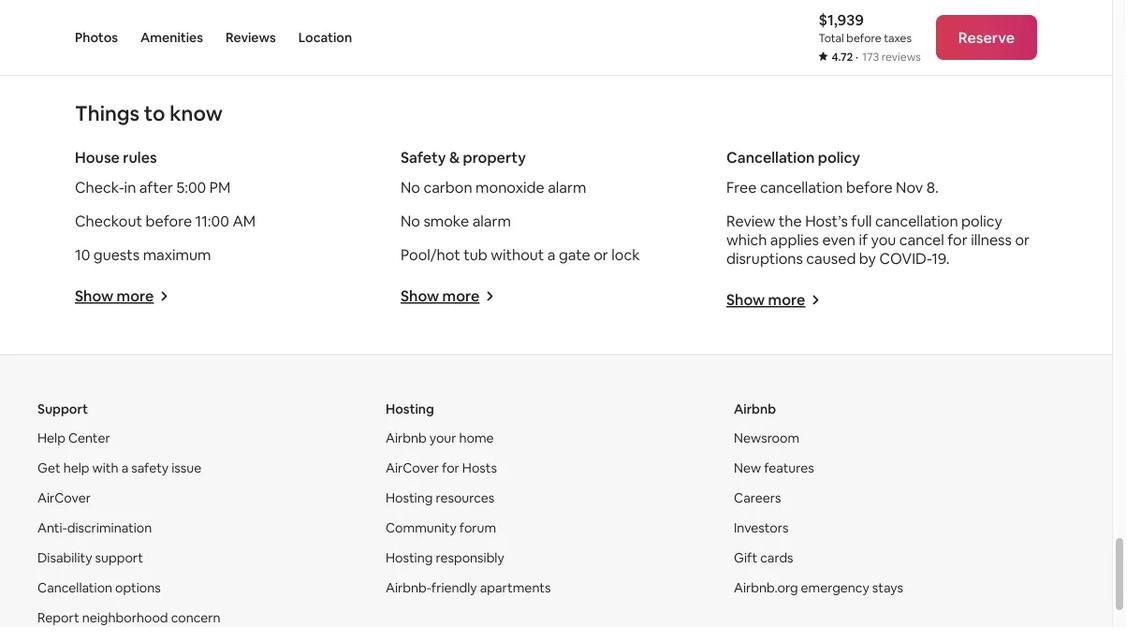 Task type: describe. For each thing, give the bounding box(es) containing it.
property
[[463, 148, 526, 167]]

airbnb your home link
[[386, 430, 494, 447]]

no smoke alarm
[[401, 212, 511, 231]]

gift
[[734, 550, 758, 567]]

in
[[124, 178, 136, 197]]

total
[[819, 31, 844, 45]]

show more for guests
[[75, 287, 154, 306]]

airbnb for airbnb
[[734, 401, 776, 418]]

carbon
[[424, 178, 472, 197]]

free
[[727, 178, 757, 197]]

airbnb-friendly apartments
[[386, 580, 551, 597]]

taxes
[[884, 31, 912, 45]]

aircover link
[[37, 490, 91, 507]]

hosting resources
[[386, 490, 495, 507]]

hosting responsibly link
[[386, 550, 504, 567]]

0 horizontal spatial alarm
[[472, 212, 511, 231]]

discrimination
[[67, 520, 152, 537]]

hosting for hosting resources
[[386, 490, 433, 507]]

cards
[[760, 550, 794, 567]]

cancellation options link
[[37, 580, 161, 597]]

responsibly
[[436, 550, 504, 567]]

help
[[37, 430, 65, 447]]

show more button for tub
[[401, 287, 495, 306]]

the
[[779, 212, 802, 231]]

pm
[[209, 178, 231, 197]]

checkout
[[75, 212, 142, 231]]

5:00
[[176, 178, 206, 197]]

2 horizontal spatial show more button
[[727, 291, 820, 310]]

stays
[[872, 580, 903, 597]]

forum
[[460, 520, 496, 537]]

get
[[37, 460, 61, 477]]

$1,939 total before taxes
[[819, 10, 912, 45]]

2 vertical spatial before
[[146, 212, 192, 231]]

airbnb-friendly apartments link
[[386, 580, 551, 597]]

neighborhood
[[82, 610, 168, 627]]

more for guests
[[117, 287, 154, 306]]

photos
[[75, 29, 118, 46]]

safety & property
[[401, 148, 526, 167]]

reviews
[[226, 29, 276, 46]]

·
[[856, 50, 858, 64]]

rules
[[123, 148, 157, 167]]

new
[[734, 460, 761, 477]]

community
[[386, 520, 457, 537]]

airbnb your home
[[386, 430, 494, 447]]

covid-
[[880, 249, 932, 268]]

am
[[233, 212, 256, 231]]

1 horizontal spatial alarm
[[548, 178, 586, 197]]

report neighborhood concern link
[[37, 610, 221, 627]]

newsroom
[[734, 430, 800, 447]]

amenities
[[140, 29, 203, 46]]

caused
[[806, 249, 856, 268]]

help center
[[37, 430, 110, 447]]

hosts
[[462, 460, 497, 477]]

lock
[[612, 245, 640, 264]]

with
[[92, 460, 119, 477]]

pool/hot
[[401, 245, 460, 264]]

19.
[[932, 249, 950, 268]]

community forum
[[386, 520, 496, 537]]

11:00
[[195, 212, 229, 231]]

host's
[[805, 212, 848, 231]]

airbnb for airbnb your home
[[386, 430, 427, 447]]

to
[[144, 100, 165, 127]]

cancellation for cancellation options
[[37, 580, 112, 597]]

before for cancellation
[[846, 178, 893, 197]]

house
[[75, 148, 120, 167]]

checkout before 11:00 am
[[75, 212, 256, 231]]

support
[[95, 550, 143, 567]]

airbnb.org emergency stays
[[734, 580, 903, 597]]

cancellation inside review the host's full cancellation policy which applies even if you cancel for illness or disruptions caused by covid-19.
[[875, 212, 958, 231]]

10
[[75, 245, 90, 264]]

hosting resources link
[[386, 490, 495, 507]]

0 horizontal spatial policy
[[818, 148, 860, 167]]

support
[[37, 401, 88, 418]]

before for total
[[847, 31, 881, 45]]

safety
[[401, 148, 446, 167]]

center
[[68, 430, 110, 447]]

aircover for hosts link
[[386, 460, 497, 477]]

show for pool/hot
[[401, 287, 439, 306]]

you
[[871, 230, 896, 250]]

without
[[491, 245, 544, 264]]

get help with a safety issue link
[[37, 460, 201, 477]]

if
[[859, 230, 868, 250]]

new features link
[[734, 460, 814, 477]]

aircover for hosts
[[386, 460, 497, 477]]

friendly
[[431, 580, 477, 597]]

&
[[449, 148, 460, 167]]

show more button for guests
[[75, 287, 169, 306]]

for inside review the host's full cancellation policy which applies even if you cancel for illness or disruptions caused by covid-19.
[[948, 230, 968, 250]]



Task type: vqa. For each thing, say whether or not it's contained in the screenshot.
13
no



Task type: locate. For each thing, give the bounding box(es) containing it.
anti-discrimination link
[[37, 520, 152, 537]]

show more button
[[75, 287, 169, 306], [401, 287, 495, 306], [727, 291, 820, 310]]

get help with a safety issue
[[37, 460, 201, 477]]

show more down pool/hot
[[401, 287, 480, 306]]

policy inside review the host's full cancellation policy which applies even if you cancel for illness or disruptions caused by covid-19.
[[962, 212, 1003, 231]]

4.72 · 173 reviews
[[832, 50, 921, 64]]

by
[[859, 249, 876, 268]]

show down 10
[[75, 287, 113, 306]]

0 vertical spatial airbnb
[[734, 401, 776, 418]]

disruptions
[[727, 249, 803, 268]]

hosting for hosting
[[386, 401, 434, 418]]

policy
[[818, 148, 860, 167], [962, 212, 1003, 231]]

show down pool/hot
[[401, 287, 439, 306]]

a right with
[[121, 460, 128, 477]]

cancellation down cancellation policy
[[760, 178, 843, 197]]

reviews button
[[226, 0, 276, 75]]

1 horizontal spatial aircover
[[386, 460, 439, 477]]

aircover down airbnb your home link at the bottom left of the page
[[386, 460, 439, 477]]

nov
[[896, 178, 923, 197]]

check-
[[75, 178, 124, 197]]

a for safety
[[121, 460, 128, 477]]

no down safety
[[401, 178, 420, 197]]

cancel
[[900, 230, 944, 250]]

more for tub
[[442, 287, 480, 306]]

review the host's full cancellation policy which applies even if you cancel for illness or disruptions caused by covid-19.
[[727, 212, 1030, 268]]

hosting up community
[[386, 490, 433, 507]]

amenities button
[[140, 0, 203, 75]]

cancellation for cancellation policy
[[727, 148, 815, 167]]

1 vertical spatial before
[[846, 178, 893, 197]]

0 horizontal spatial show more button
[[75, 287, 169, 306]]

aircover up "anti-"
[[37, 490, 91, 507]]

airbnb up newsroom link
[[734, 401, 776, 418]]

show more down guests
[[75, 287, 154, 306]]

cancellation up free
[[727, 148, 815, 167]]

newsroom link
[[734, 430, 800, 447]]

report neighborhood concern
[[37, 610, 221, 627]]

anti-
[[37, 520, 67, 537]]

1 vertical spatial no
[[401, 212, 420, 231]]

1 horizontal spatial airbnb
[[734, 401, 776, 418]]

check-in after 5:00 pm
[[75, 178, 231, 197]]

show more down the disruptions
[[727, 291, 805, 310]]

guests
[[93, 245, 140, 264]]

before up 173
[[847, 31, 881, 45]]

new features
[[734, 460, 814, 477]]

10 guests maximum
[[75, 245, 211, 264]]

tub
[[464, 245, 487, 264]]

policy up "free cancellation before nov 8."
[[818, 148, 860, 167]]

for left illness
[[948, 230, 968, 250]]

careers link
[[734, 490, 781, 507]]

pool/hot tub without a gate or lock
[[401, 245, 640, 264]]

0 vertical spatial before
[[847, 31, 881, 45]]

0 vertical spatial for
[[948, 230, 968, 250]]

gate
[[559, 245, 590, 264]]

a left gate
[[548, 245, 556, 264]]

house rules
[[75, 148, 157, 167]]

before
[[847, 31, 881, 45], [846, 178, 893, 197], [146, 212, 192, 231]]

1 vertical spatial aircover
[[37, 490, 91, 507]]

0 horizontal spatial show more
[[75, 287, 154, 306]]

gift cards link
[[734, 550, 794, 567]]

no left smoke
[[401, 212, 420, 231]]

cancellation options
[[37, 580, 161, 597]]

airbnb left "your"
[[386, 430, 427, 447]]

hosting responsibly
[[386, 550, 504, 567]]

show more button down the disruptions
[[727, 291, 820, 310]]

disability support link
[[37, 550, 143, 567]]

0 horizontal spatial or
[[594, 245, 608, 264]]

1 horizontal spatial more
[[442, 287, 480, 306]]

show more for tub
[[401, 287, 480, 306]]

1 vertical spatial airbnb
[[386, 430, 427, 447]]

1 horizontal spatial cancellation
[[875, 212, 958, 231]]

hosting up airbnb-
[[386, 550, 433, 567]]

things
[[75, 100, 140, 127]]

show for 10
[[75, 287, 113, 306]]

alarm down no carbon monoxide alarm on the top
[[472, 212, 511, 231]]

2 horizontal spatial more
[[768, 291, 805, 310]]

no
[[401, 178, 420, 197], [401, 212, 420, 231]]

gift cards
[[734, 550, 794, 567]]

2 no from the top
[[401, 212, 420, 231]]

investors
[[734, 520, 789, 537]]

1 hosting from the top
[[386, 401, 434, 418]]

illness
[[971, 230, 1012, 250]]

1 vertical spatial alarm
[[472, 212, 511, 231]]

or
[[1015, 230, 1030, 250], [594, 245, 608, 264]]

1 horizontal spatial cancellation
[[727, 148, 815, 167]]

even
[[822, 230, 856, 250]]

policy right cancel
[[962, 212, 1003, 231]]

0 horizontal spatial airbnb
[[386, 430, 427, 447]]

1 horizontal spatial or
[[1015, 230, 1030, 250]]

show down the disruptions
[[727, 291, 765, 310]]

1 horizontal spatial show more button
[[401, 287, 495, 306]]

show more
[[75, 287, 154, 306], [401, 287, 480, 306], [727, 291, 805, 310]]

show more button down guests
[[75, 287, 169, 306]]

1 horizontal spatial policy
[[962, 212, 1003, 231]]

free cancellation before nov 8.
[[727, 178, 939, 197]]

no for no smoke alarm
[[401, 212, 420, 231]]

0 horizontal spatial show
[[75, 287, 113, 306]]

for left hosts
[[442, 460, 459, 477]]

0 horizontal spatial cancellation
[[37, 580, 112, 597]]

3 hosting from the top
[[386, 550, 433, 567]]

2 horizontal spatial show
[[727, 291, 765, 310]]

1 horizontal spatial a
[[548, 245, 556, 264]]

which
[[727, 230, 767, 250]]

1 horizontal spatial show more
[[401, 287, 480, 306]]

apartments
[[480, 580, 551, 597]]

more
[[117, 287, 154, 306], [442, 287, 480, 306], [768, 291, 805, 310]]

2 hosting from the top
[[386, 490, 433, 507]]

1 vertical spatial cancellation
[[37, 580, 112, 597]]

0 horizontal spatial aircover
[[37, 490, 91, 507]]

help center link
[[37, 430, 110, 447]]

show more button down pool/hot
[[401, 287, 495, 306]]

safety
[[131, 460, 169, 477]]

alarm right "monoxide"
[[548, 178, 586, 197]]

0 horizontal spatial for
[[442, 460, 459, 477]]

hosting for hosting responsibly
[[386, 550, 433, 567]]

location
[[298, 29, 352, 46]]

0 vertical spatial alarm
[[548, 178, 586, 197]]

before up maximum
[[146, 212, 192, 231]]

2 vertical spatial hosting
[[386, 550, 433, 567]]

1 vertical spatial cancellation
[[875, 212, 958, 231]]

emergency
[[801, 580, 870, 597]]

0 vertical spatial a
[[548, 245, 556, 264]]

a
[[548, 245, 556, 264], [121, 460, 128, 477]]

aircover
[[386, 460, 439, 477], [37, 490, 91, 507]]

report
[[37, 610, 79, 627]]

or left lock
[[594, 245, 608, 264]]

cancellation
[[760, 178, 843, 197], [875, 212, 958, 231]]

0 vertical spatial policy
[[818, 148, 860, 167]]

more down 10 guests maximum
[[117, 287, 154, 306]]

1 vertical spatial a
[[121, 460, 128, 477]]

0 horizontal spatial cancellation
[[760, 178, 843, 197]]

0 vertical spatial aircover
[[386, 460, 439, 477]]

1 vertical spatial hosting
[[386, 490, 433, 507]]

no carbon monoxide alarm
[[401, 178, 586, 197]]

before inside $1,939 total before taxes
[[847, 31, 881, 45]]

1 horizontal spatial show
[[401, 287, 439, 306]]

resources
[[436, 490, 495, 507]]

airbnb.org emergency stays link
[[734, 580, 903, 597]]

a for gate
[[548, 245, 556, 264]]

0 vertical spatial no
[[401, 178, 420, 197]]

more down "tub"
[[442, 287, 480, 306]]

1 horizontal spatial for
[[948, 230, 968, 250]]

options
[[115, 580, 161, 597]]

1 no from the top
[[401, 178, 420, 197]]

concern
[[171, 610, 221, 627]]

cancellation down nov
[[875, 212, 958, 231]]

investors link
[[734, 520, 789, 537]]

more down the disruptions
[[768, 291, 805, 310]]

0 horizontal spatial a
[[121, 460, 128, 477]]

applies
[[770, 230, 819, 250]]

0 vertical spatial cancellation
[[760, 178, 843, 197]]

cancellation
[[727, 148, 815, 167], [37, 580, 112, 597]]

0 vertical spatial cancellation
[[727, 148, 815, 167]]

or right illness
[[1015, 230, 1030, 250]]

2 horizontal spatial show more
[[727, 291, 805, 310]]

0 vertical spatial hosting
[[386, 401, 434, 418]]

aircover for aircover link
[[37, 490, 91, 507]]

or inside review the host's full cancellation policy which applies even if you cancel for illness or disruptions caused by covid-19.
[[1015, 230, 1030, 250]]

airbnb-
[[386, 580, 431, 597]]

community forum link
[[386, 520, 496, 537]]

before up the full on the top right
[[846, 178, 893, 197]]

cancellation down the disability
[[37, 580, 112, 597]]

help
[[63, 460, 89, 477]]

0 horizontal spatial more
[[117, 287, 154, 306]]

1 vertical spatial for
[[442, 460, 459, 477]]

1 vertical spatial policy
[[962, 212, 1003, 231]]

issue
[[172, 460, 201, 477]]

disability
[[37, 550, 92, 567]]

airbnb
[[734, 401, 776, 418], [386, 430, 427, 447]]

8.
[[927, 178, 939, 197]]

hosting up airbnb your home
[[386, 401, 434, 418]]

aircover for aircover for hosts
[[386, 460, 439, 477]]

no for no carbon monoxide alarm
[[401, 178, 420, 197]]

reserve
[[958, 28, 1015, 47]]

home
[[459, 430, 494, 447]]



